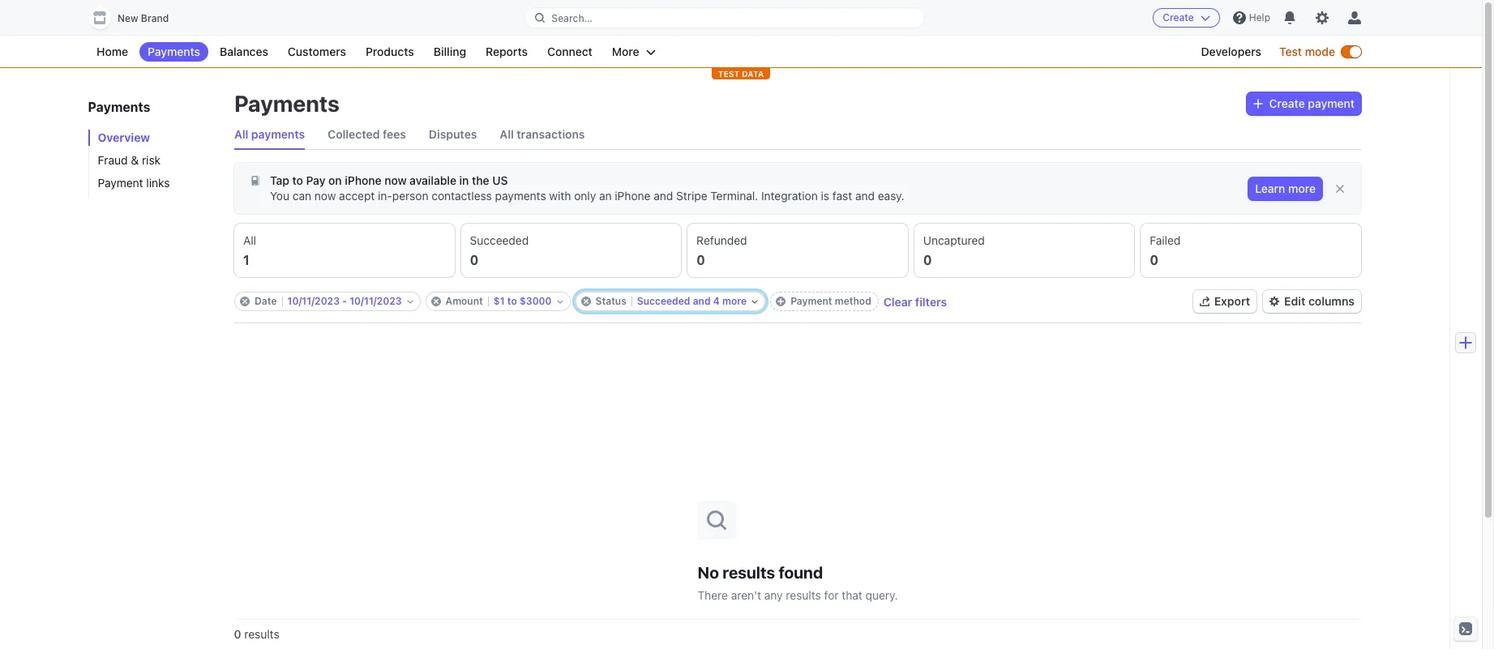 Task type: locate. For each thing, give the bounding box(es) containing it.
for
[[825, 588, 839, 602]]

0 vertical spatial payment
[[98, 176, 144, 190]]

fraud
[[98, 153, 128, 167]]

now down pay
[[315, 189, 336, 203]]

1 horizontal spatial payment
[[791, 295, 833, 307]]

2 vertical spatial results
[[245, 628, 280, 642]]

available
[[410, 174, 457, 187]]

overview
[[98, 131, 151, 144]]

results for no
[[723, 563, 775, 582]]

create up developers 'link'
[[1163, 11, 1195, 24]]

&
[[131, 153, 139, 167]]

1 horizontal spatial succeeded
[[637, 295, 691, 307]]

payments
[[148, 45, 200, 58], [234, 90, 340, 117], [88, 100, 151, 114]]

payments down brand
[[148, 45, 200, 58]]

date
[[255, 295, 277, 307]]

new
[[118, 12, 138, 24]]

customers link
[[280, 42, 354, 62]]

to up can in the left top of the page
[[292, 174, 303, 187]]

add payment method image
[[776, 297, 786, 307]]

0 vertical spatial payments
[[251, 127, 305, 141]]

0 vertical spatial more
[[1289, 182, 1316, 195]]

export button
[[1194, 290, 1257, 313]]

1 horizontal spatial 10/11/2023
[[350, 295, 402, 307]]

refunded 0
[[697, 234, 748, 268]]

0 inside 'refunded 0'
[[697, 253, 706, 268]]

$3000
[[520, 295, 552, 307]]

all for payments
[[234, 127, 248, 141]]

found
[[779, 563, 823, 582]]

succeeded 0
[[470, 234, 529, 268]]

edit amount image
[[557, 299, 563, 305]]

more right 4
[[723, 295, 747, 307]]

1 horizontal spatial results
[[723, 563, 775, 582]]

0 vertical spatial results
[[723, 563, 775, 582]]

links
[[147, 176, 170, 190]]

learn
[[1256, 182, 1286, 195]]

payment right add payment method image
[[791, 295, 833, 307]]

1 horizontal spatial to
[[508, 295, 517, 307]]

payment
[[98, 176, 144, 190], [791, 295, 833, 307]]

amount
[[446, 295, 483, 307]]

succeeded and 4 more
[[637, 295, 747, 307]]

create left "payment"
[[1270, 97, 1306, 110]]

payment inside clear filters toolbar
[[791, 295, 833, 307]]

0 horizontal spatial results
[[245, 628, 280, 642]]

to right '$1'
[[508, 295, 517, 307]]

1 horizontal spatial svg image
[[1254, 99, 1263, 109]]

0 for refunded 0
[[697, 253, 706, 268]]

developers link
[[1194, 42, 1270, 62]]

create button
[[1154, 8, 1221, 28]]

succeeded for 0
[[470, 234, 529, 247]]

balances
[[220, 45, 268, 58]]

1 vertical spatial more
[[723, 295, 747, 307]]

0 vertical spatial now
[[385, 174, 407, 187]]

0 horizontal spatial payments
[[251, 127, 305, 141]]

method
[[835, 295, 872, 307]]

to inside clear filters toolbar
[[508, 295, 517, 307]]

0 horizontal spatial now
[[315, 189, 336, 203]]

2 horizontal spatial results
[[786, 588, 822, 602]]

4
[[714, 295, 720, 307]]

edit status image
[[752, 299, 759, 305]]

in-
[[378, 189, 393, 203]]

1 horizontal spatial payments
[[495, 189, 546, 203]]

person
[[392, 189, 429, 203]]

clear filters toolbar
[[234, 292, 948, 311]]

svg image inside create payment popup button
[[1254, 99, 1263, 109]]

stripe
[[677, 189, 708, 203]]

0 vertical spatial create
[[1163, 11, 1195, 24]]

0 horizontal spatial create
[[1163, 11, 1195, 24]]

refunded
[[697, 234, 748, 247]]

0 horizontal spatial more
[[723, 295, 747, 307]]

now
[[385, 174, 407, 187], [315, 189, 336, 203]]

0 vertical spatial tab list
[[234, 120, 1362, 150]]

fast
[[833, 189, 853, 203]]

results for 0
[[245, 628, 280, 642]]

tab list
[[234, 120, 1362, 150], [234, 224, 1362, 277]]

billing
[[434, 45, 466, 58]]

clear filters
[[884, 295, 948, 309]]

more right learn
[[1289, 182, 1316, 195]]

payments down us
[[495, 189, 546, 203]]

create payment button
[[1247, 92, 1362, 115]]

failed
[[1151, 234, 1181, 247]]

to inside tap to pay on iphone now available in the us you can now accept in-person contactless payments with only an iphone and stripe terminal. integration is fast and easy.
[[292, 174, 303, 187]]

0 horizontal spatial payment
[[98, 176, 144, 190]]

and left 'stripe'
[[654, 189, 674, 203]]

query.
[[866, 588, 898, 602]]

test mode
[[1280, 45, 1336, 58]]

0 inside uncaptured 0
[[924, 253, 932, 268]]

clear filters button
[[884, 295, 948, 309]]

0 horizontal spatial 10/11/2023
[[288, 295, 340, 307]]

1 vertical spatial iphone
[[615, 189, 651, 203]]

0 vertical spatial svg image
[[1254, 99, 1263, 109]]

all payments
[[234, 127, 305, 141]]

payment down fraud
[[98, 176, 144, 190]]

10/11/2023 right -
[[350, 295, 402, 307]]

developers
[[1202, 45, 1262, 58]]

iphone
[[345, 174, 382, 187], [615, 189, 651, 203]]

create inside button
[[1163, 11, 1195, 24]]

now up the in-
[[385, 174, 407, 187]]

0 horizontal spatial to
[[292, 174, 303, 187]]

payments up overview
[[88, 100, 151, 114]]

0 inside 'succeeded 0'
[[470, 253, 479, 268]]

svg image left create payment
[[1254, 99, 1263, 109]]

0 for failed 0
[[1151, 253, 1159, 268]]

create for create payment
[[1270, 97, 1306, 110]]

results
[[723, 563, 775, 582], [786, 588, 822, 602], [245, 628, 280, 642]]

1 vertical spatial now
[[315, 189, 336, 203]]

1 tab list from the top
[[234, 120, 1362, 150]]

succeeded right status
[[637, 295, 691, 307]]

Search… text field
[[526, 8, 924, 28]]

tab list up add payment method image
[[234, 224, 1362, 277]]

create inside popup button
[[1270, 97, 1306, 110]]

help button
[[1227, 5, 1278, 31]]

tab list up integration
[[234, 120, 1362, 150]]

with
[[549, 189, 571, 203]]

payments up all payments
[[234, 90, 340, 117]]

svg image
[[1254, 99, 1263, 109], [251, 176, 260, 186]]

edit
[[1285, 294, 1306, 308]]

and right fast
[[856, 189, 875, 203]]

clear
[[884, 295, 913, 309]]

1 vertical spatial succeeded
[[637, 295, 691, 307]]

aren't
[[731, 588, 762, 602]]

0 horizontal spatial svg image
[[251, 176, 260, 186]]

payments
[[251, 127, 305, 141], [495, 189, 546, 203]]

0 horizontal spatial succeeded
[[470, 234, 529, 247]]

remove status image
[[581, 297, 591, 307]]

create for create
[[1163, 11, 1195, 24]]

0 inside failed 0
[[1151, 253, 1159, 268]]

risk
[[142, 153, 161, 167]]

2 10/11/2023 from the left
[[350, 295, 402, 307]]

1 vertical spatial tab list
[[234, 224, 1362, 277]]

10/11/2023
[[288, 295, 340, 307], [350, 295, 402, 307]]

succeeded down contactless
[[470, 234, 529, 247]]

1 horizontal spatial iphone
[[615, 189, 651, 203]]

1 horizontal spatial now
[[385, 174, 407, 187]]

create payment
[[1270, 97, 1355, 110]]

failed 0
[[1151, 234, 1181, 268]]

0 vertical spatial iphone
[[345, 174, 382, 187]]

1 vertical spatial create
[[1270, 97, 1306, 110]]

2 tab list from the top
[[234, 224, 1362, 277]]

0 for succeeded 0
[[470, 253, 479, 268]]

status
[[596, 295, 627, 307]]

iphone up accept
[[345, 174, 382, 187]]

products
[[366, 45, 414, 58]]

svg image left tap on the left of page
[[251, 176, 260, 186]]

new brand button
[[88, 6, 185, 29]]

1 horizontal spatial create
[[1270, 97, 1306, 110]]

0 vertical spatial to
[[292, 174, 303, 187]]

all for 1
[[243, 234, 256, 247]]

collected fees
[[328, 127, 406, 141]]

0 results
[[234, 628, 280, 642]]

that
[[842, 588, 863, 602]]

succeeded
[[470, 234, 529, 247], [637, 295, 691, 307]]

help
[[1250, 11, 1271, 24]]

0 vertical spatial succeeded
[[470, 234, 529, 247]]

payment for payment method
[[791, 295, 833, 307]]

1 vertical spatial svg image
[[251, 176, 260, 186]]

succeeded inside clear filters toolbar
[[637, 295, 691, 307]]

1 vertical spatial payment
[[791, 295, 833, 307]]

1
[[243, 253, 250, 268]]

edit date image
[[407, 299, 413, 305]]

all
[[234, 127, 248, 141], [500, 127, 514, 141], [243, 234, 256, 247]]

payments up tap on the left of page
[[251, 127, 305, 141]]

1 vertical spatial payments
[[495, 189, 546, 203]]

1 vertical spatial to
[[508, 295, 517, 307]]

the
[[472, 174, 490, 187]]

more
[[612, 45, 640, 58]]

iphone right an
[[615, 189, 651, 203]]

1 horizontal spatial and
[[693, 295, 711, 307]]

more
[[1289, 182, 1316, 195], [723, 295, 747, 307]]

all transactions
[[500, 127, 585, 141]]

10/11/2023 left -
[[288, 295, 340, 307]]

and left 4
[[693, 295, 711, 307]]



Task type: describe. For each thing, give the bounding box(es) containing it.
0 horizontal spatial iphone
[[345, 174, 382, 187]]

fraud & risk link
[[88, 152, 218, 169]]

tab list containing 1
[[234, 224, 1362, 277]]

customers
[[288, 45, 346, 58]]

payments inside tap to pay on iphone now available in the us you can now accept in-person contactless payments with only an iphone and stripe terminal. integration is fast and easy.
[[495, 189, 546, 203]]

payment
[[1309, 97, 1355, 110]]

only
[[574, 189, 596, 203]]

to for $3000
[[508, 295, 517, 307]]

Search… search field
[[526, 8, 924, 28]]

10/11/2023 - 10/11/2023
[[288, 295, 402, 307]]

2 horizontal spatial and
[[856, 189, 875, 203]]

1 horizontal spatial more
[[1289, 182, 1316, 195]]

no
[[698, 563, 719, 582]]

terminal.
[[711, 189, 759, 203]]

easy.
[[878, 189, 905, 203]]

export
[[1215, 294, 1251, 308]]

can
[[293, 189, 312, 203]]

billing link
[[426, 42, 475, 62]]

fees
[[383, 127, 406, 141]]

test data
[[718, 69, 764, 79]]

tab list containing all payments
[[234, 120, 1362, 150]]

0 for uncaptured 0
[[924, 253, 932, 268]]

collected fees link
[[328, 120, 406, 149]]

more inside clear filters toolbar
[[723, 295, 747, 307]]

learn more link
[[1249, 178, 1323, 200]]

in
[[460, 174, 469, 187]]

any
[[765, 588, 783, 602]]

us
[[493, 174, 508, 187]]

reports link
[[478, 42, 536, 62]]

data
[[742, 69, 764, 79]]

reports
[[486, 45, 528, 58]]

accept
[[339, 189, 375, 203]]

$1 to $3000
[[494, 295, 552, 307]]

new brand
[[118, 12, 169, 24]]

filters
[[916, 295, 948, 309]]

connect
[[548, 45, 593, 58]]

succeeded for and
[[637, 295, 691, 307]]

home link
[[88, 42, 136, 62]]

1 10/11/2023 from the left
[[288, 295, 340, 307]]

connect link
[[539, 42, 601, 62]]

1 vertical spatial results
[[786, 588, 822, 602]]

remove amount image
[[431, 297, 441, 307]]

fraud & risk
[[98, 153, 161, 167]]

all transactions link
[[500, 120, 585, 149]]

integration
[[762, 189, 818, 203]]

more button
[[604, 42, 664, 62]]

balances link
[[212, 42, 277, 62]]

all 1
[[243, 234, 256, 268]]

products link
[[358, 42, 422, 62]]

-
[[342, 295, 347, 307]]

contactless
[[432, 189, 492, 203]]

test
[[718, 69, 740, 79]]

uncaptured 0
[[924, 234, 985, 268]]

is
[[821, 189, 830, 203]]

you
[[270, 189, 290, 203]]

tap to pay on iphone now available in the us you can now accept in-person contactless payments with only an iphone and stripe terminal. integration is fast and easy.
[[270, 174, 905, 203]]

disputes link
[[429, 120, 477, 149]]

edit columns button
[[1264, 290, 1362, 313]]

pay
[[306, 174, 326, 187]]

columns
[[1309, 294, 1355, 308]]

payment for payment links
[[98, 176, 144, 190]]

payments inside all payments link
[[251, 127, 305, 141]]

to for pay
[[292, 174, 303, 187]]

$1
[[494, 295, 505, 307]]

all payments link
[[234, 120, 305, 149]]

search…
[[552, 12, 593, 24]]

payment method
[[791, 295, 872, 307]]

collected
[[328, 127, 380, 141]]

tap
[[270, 174, 289, 187]]

no results found there aren't any results for that query.
[[698, 563, 898, 602]]

an
[[599, 189, 612, 203]]

edit columns
[[1285, 294, 1355, 308]]

0 horizontal spatial and
[[654, 189, 674, 203]]

mode
[[1306, 45, 1336, 58]]

payments link
[[140, 42, 209, 62]]

remove date image
[[240, 297, 250, 307]]

test
[[1280, 45, 1303, 58]]

home
[[97, 45, 128, 58]]

payment links link
[[88, 175, 218, 191]]

overview link
[[88, 130, 218, 146]]

all for transactions
[[500, 127, 514, 141]]

there
[[698, 588, 728, 602]]

and inside clear filters toolbar
[[693, 295, 711, 307]]

disputes
[[429, 127, 477, 141]]



Task type: vqa. For each thing, say whether or not it's contained in the screenshot.
Succeeded related to 0
yes



